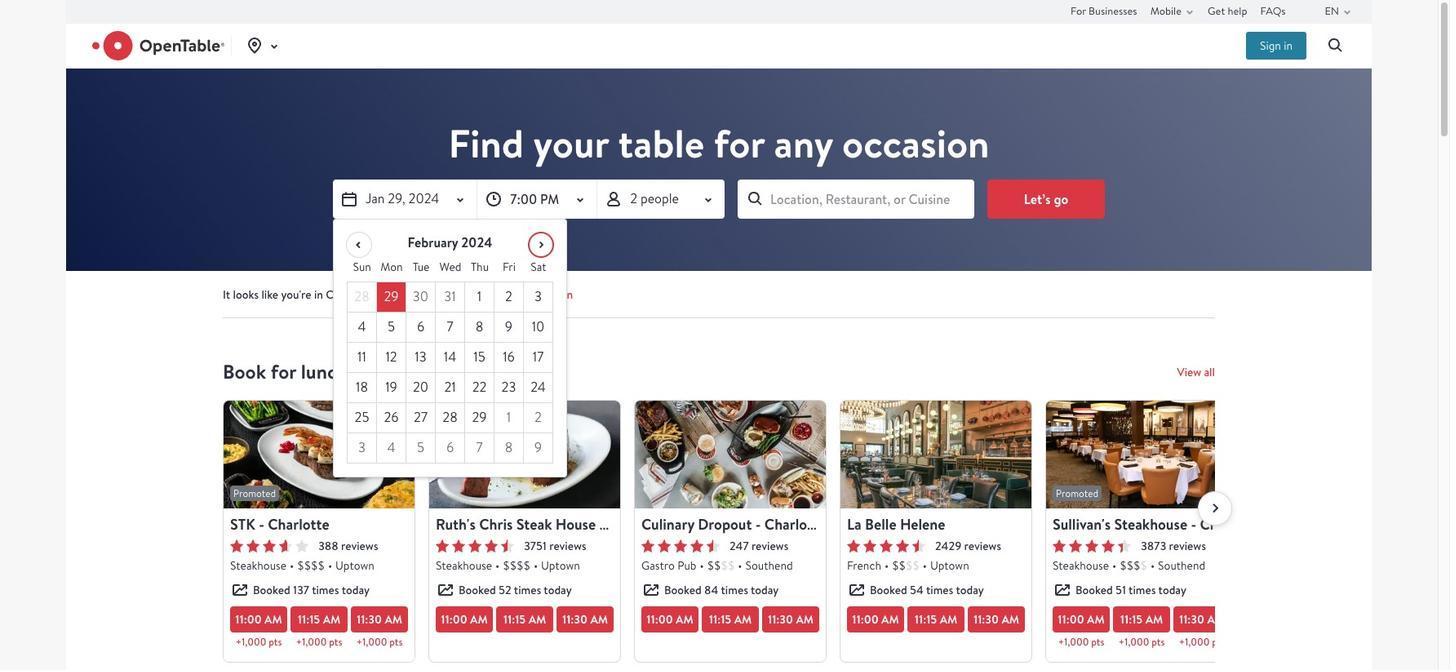 Task type: locate. For each thing, give the bounding box(es) containing it.
1
[[477, 288, 482, 305], [507, 409, 511, 426]]

1 reviews from the left
[[341, 539, 378, 553]]

opentable logo image
[[92, 31, 225, 60]]

uptown for ruth's chris steak house - charlotte uptown
[[541, 558, 580, 573]]

1 horizontal spatial 4
[[387, 439, 396, 456]]

0 vertical spatial in
[[1284, 38, 1293, 53]]

6 down 21 button
[[446, 439, 454, 456]]

in
[[1284, 38, 1293, 53], [314, 287, 323, 302]]

3 am from the left
[[385, 611, 403, 628]]

french
[[847, 558, 882, 573]]

+1,000 for 11:15 am 'link' related to -
[[296, 636, 327, 649]]

$$ $$ up '54'
[[892, 558, 920, 573]]

1 vertical spatial get
[[473, 287, 491, 302]]

0 vertical spatial 29 button
[[377, 282, 407, 313]]

Please input a Location, Restaurant or Cuisine field
[[738, 180, 975, 219]]

1 vertical spatial 29 button
[[465, 403, 495, 433]]

11:30 down booked 84 times today
[[768, 611, 794, 628]]

times right '54'
[[927, 583, 954, 598]]

0 vertical spatial 8
[[476, 318, 484, 336]]

- right house
[[600, 514, 605, 535]]

charlotte up 3.7 stars image on the bottom left
[[268, 514, 330, 535]]

0 vertical spatial 3
[[535, 288, 542, 305]]

11 am from the left
[[940, 611, 958, 628]]

location
[[533, 287, 573, 302]]

5 times from the left
[[1129, 583, 1156, 598]]

7 down 31 button
[[447, 318, 453, 336]]

1 times from the left
[[312, 583, 339, 598]]

4.5 stars image
[[436, 540, 514, 553], [642, 540, 720, 553], [847, 540, 926, 553]]

3751
[[524, 539, 547, 553]]

1 11:00 am link from the left
[[230, 607, 287, 633]]

promoted
[[233, 487, 276, 500], [1056, 487, 1099, 500]]

2 reviews from the left
[[550, 539, 586, 553]]

14 am from the left
[[1146, 611, 1164, 628]]

help
[[1228, 4, 1248, 18]]

1 horizontal spatial 11:00 am +1,000 pts
[[1058, 611, 1105, 649]]

1 horizontal spatial $$$$
[[503, 558, 531, 573]]

11:00 am for culinary
[[647, 611, 694, 628]]

11:30 am down booked 52 times today
[[562, 611, 608, 628]]

5 +1,000 from the left
[[1119, 636, 1150, 649]]

0 horizontal spatial 11:00 am
[[441, 611, 488, 628]]

2 promoted from the left
[[1056, 487, 1099, 500]]

28 button right 27
[[436, 403, 465, 433]]

booked 52 times today
[[459, 583, 572, 598]]

culinary dropout - charlotte
[[642, 514, 826, 535]]

in right 'you're'
[[314, 287, 323, 302]]

1 11:30 am from the left
[[562, 611, 608, 628]]

1 vertical spatial 3 button
[[348, 433, 377, 464]]

0 horizontal spatial 29 button
[[377, 282, 407, 313]]

0 vertical spatial get
[[1208, 4, 1226, 18]]

all
[[1204, 365, 1216, 380]]

0 horizontal spatial 28
[[355, 288, 370, 305]]

$$$$ up booked 137 times today
[[297, 558, 325, 573]]

+1,000 for 11:00 am link related to sullivan's
[[1059, 636, 1089, 649]]

11:00 down gastro
[[647, 611, 673, 628]]

3 - from the left
[[756, 514, 761, 535]]

1 vertical spatial 29
[[472, 409, 487, 426]]

11:15 am down booked 84 times today
[[709, 611, 752, 628]]

0 horizontal spatial 4
[[358, 318, 366, 336]]

$$$$ for charlotte
[[297, 558, 325, 573]]

1 $$ from the left
[[708, 558, 721, 573]]

1 vertical spatial 4 button
[[377, 433, 407, 464]]

11:15 down booked 52 times today
[[503, 611, 526, 628]]

1 horizontal spatial 11:30 am +1,000 pts
[[1179, 611, 1226, 649]]

not
[[379, 287, 399, 302]]

businesses
[[1089, 4, 1138, 18]]

uptown down "2429"
[[931, 558, 970, 573]]

0 horizontal spatial $$$$
[[297, 558, 325, 573]]

uptown down 3751 reviews
[[541, 558, 580, 573]]

0 vertical spatial 9
[[505, 318, 513, 336]]

today for booked 84 times today
[[751, 583, 779, 598]]

11:30 am for house
[[562, 611, 608, 628]]

4 up 11
[[358, 318, 366, 336]]

1 horizontal spatial 11:30 am
[[768, 611, 814, 628]]

0 horizontal spatial promoted
[[233, 487, 276, 500]]

11:00 down booked 51 times today
[[1058, 611, 1085, 628]]

26
[[384, 409, 399, 426]]

reviews right 247
[[752, 539, 789, 553]]

54
[[910, 583, 924, 598]]

2 button down friday element
[[495, 282, 524, 313]]

1 11:00 am from the left
[[441, 611, 488, 628]]

5 booked from the left
[[1076, 583, 1113, 598]]

1 horizontal spatial get
[[1208, 4, 1226, 18]]

23 button
[[495, 373, 524, 403]]

belle
[[865, 514, 897, 535]]

6 for top 6 button
[[417, 318, 425, 336]]

in inside button
[[1284, 38, 1293, 53]]

correct?
[[401, 287, 443, 302]]

11:15 am +1,000 pts for charlotte
[[296, 611, 342, 649]]

5 button down 27
[[407, 433, 436, 464]]

11:15 am link for steakhouse
[[1114, 607, 1171, 633]]

reviews right 3873
[[1169, 539, 1206, 553]]

6 button down 21 button
[[436, 433, 465, 464]]

1 vertical spatial 3
[[358, 439, 366, 456]]

0 vertical spatial for
[[714, 117, 765, 171]]

like
[[262, 287, 278, 302]]

uptown up pub
[[674, 514, 724, 535]]

0 vertical spatial 2
[[630, 190, 638, 207]]

29 down the 22 button
[[472, 409, 487, 426]]

9 button down 24 button
[[524, 433, 553, 464]]

29
[[384, 288, 399, 305], [472, 409, 487, 426]]

1 horizontal spatial 1
[[507, 409, 511, 426]]

2 11:00 am from the left
[[647, 611, 694, 628]]

11:15 for ruth's chris steak house - charlotte uptown
[[503, 611, 526, 628]]

4.5 stars image down belle
[[847, 540, 926, 553]]

1 horizontal spatial 3 button
[[524, 282, 553, 313]]

11:30 am for charlotte
[[768, 611, 814, 628]]

11:30 for la
[[974, 611, 999, 628]]

5 button up '12' at the bottom left of page
[[377, 313, 407, 343]]

- right stk
[[259, 514, 264, 535]]

booked left '54'
[[870, 583, 907, 598]]

0 horizontal spatial 11:00 am +1,000 pts
[[235, 611, 282, 649]]

11:15 am link down booked 84 times today
[[702, 607, 759, 633]]

11:00 am link for ruth's
[[436, 607, 493, 633]]

2 $$ $$ from the left
[[892, 558, 920, 573]]

2 button down 24
[[524, 403, 553, 433]]

2 11:00 from the left
[[441, 611, 468, 628]]

1 $$$$ from the left
[[297, 558, 325, 573]]

reviews for steakhouse
[[1169, 539, 1206, 553]]

11:30 am link for ruth's chris steak house - charlotte uptown
[[557, 607, 614, 633]]

28 button left not
[[348, 282, 377, 313]]

you're
[[281, 287, 312, 302]]

0 vertical spatial 5 button
[[377, 313, 407, 343]]

3 11:00 am link from the left
[[642, 607, 699, 633]]

11
[[358, 349, 366, 366]]

2 11:30 from the left
[[562, 611, 588, 628]]

4 11:00 from the left
[[853, 611, 879, 628]]

wed
[[440, 260, 462, 274]]

6 button up 13
[[407, 313, 436, 343]]

11:15 down booked 137 times today
[[298, 611, 320, 628]]

11:00 am +1,000 pts for stk
[[235, 611, 282, 649]]

lunch
[[301, 358, 348, 385]]

0 vertical spatial 6
[[417, 318, 425, 336]]

1 horizontal spatial 8
[[505, 439, 513, 456]]

steakhouse down 3.7 stars image on the bottom left
[[230, 558, 287, 573]]

5
[[388, 318, 395, 336], [417, 439, 425, 456]]

get current location button
[[450, 285, 573, 304]]

4 down 26 button
[[387, 439, 396, 456]]

0 vertical spatial 7 button
[[436, 313, 465, 343]]

1 vertical spatial 7
[[476, 439, 483, 456]]

2024 up thu
[[461, 233, 493, 251]]

5 11:30 from the left
[[1180, 611, 1205, 628]]

+1,000
[[236, 636, 266, 649], [296, 636, 327, 649], [357, 636, 387, 649], [1059, 636, 1089, 649], [1119, 636, 1150, 649], [1179, 636, 1210, 649]]

4.5 stars image for chris
[[436, 540, 514, 553]]

5 11:30 am link from the left
[[1174, 607, 1231, 633]]

0 vertical spatial 8 button
[[465, 313, 495, 343]]

0 horizontal spatial 11:30 am +1,000 pts
[[357, 611, 403, 649]]

3 $$ from the left
[[892, 558, 906, 573]]

11:30 am down booked 54 times today
[[974, 611, 1020, 628]]

in right sign
[[1284, 38, 1293, 53]]

1 horizontal spatial 11:00 am
[[647, 611, 694, 628]]

$$ up '54'
[[906, 558, 920, 573]]

1 vertical spatial 6
[[446, 439, 454, 456]]

1 vertical spatial 1
[[507, 409, 511, 426]]

0 vertical spatial 4 button
[[348, 313, 377, 343]]

None field
[[738, 180, 975, 219]]

3 down the 25 button
[[358, 439, 366, 456]]

$$$
[[1120, 558, 1141, 573]]

promoted up sullivan's
[[1056, 487, 1099, 500]]

8
[[476, 318, 484, 336], [505, 439, 513, 456]]

times for steakhouse
[[1129, 583, 1156, 598]]

0 vertical spatial 29
[[384, 288, 399, 305]]

1 11:30 am +1,000 pts from the left
[[357, 611, 403, 649]]

11:30 am link down booked 54 times today
[[968, 607, 1025, 633]]

3 +1,000 from the left
[[357, 636, 387, 649]]

4 pts from the left
[[1092, 636, 1105, 649]]

- up 247 reviews
[[756, 514, 761, 535]]

helene
[[900, 514, 946, 535]]

steakhouse
[[1115, 514, 1188, 535], [230, 558, 287, 573], [436, 558, 492, 573], [1053, 558, 1109, 573]]

1 vertical spatial 8
[[505, 439, 513, 456]]

19
[[385, 379, 397, 396]]

2 vertical spatial 2
[[535, 409, 542, 426]]

3 button down the 25
[[348, 433, 377, 464]]

en
[[1325, 4, 1340, 18]]

1 promoted from the left
[[233, 487, 276, 500]]

11:30 am link for culinary dropout - charlotte
[[762, 607, 820, 633]]

3 4.5 stars image from the left
[[847, 540, 926, 553]]

booked left 137
[[253, 583, 290, 598]]

steakhouse for ruth's chris steak house - charlotte uptown
[[436, 558, 492, 573]]

6 +1,000 from the left
[[1179, 636, 1210, 649]]

get help
[[1208, 4, 1248, 18]]

get down thursday element
[[473, 287, 491, 302]]

11:00 down booked 52 times today
[[441, 611, 468, 628]]

11:00 am link for culinary
[[642, 607, 699, 633]]

4 11:15 am link from the left
[[908, 607, 965, 633]]

9 button left 10
[[495, 313, 524, 343]]

0 horizontal spatial 29
[[384, 288, 399, 305]]

1 $$ $$ from the left
[[708, 558, 735, 573]]

get
[[1208, 4, 1226, 18], [473, 287, 491, 302]]

1 - from the left
[[259, 514, 264, 535]]

times right 51
[[1129, 583, 1156, 598]]

1 vertical spatial 9 button
[[524, 433, 553, 464]]

1 vertical spatial in
[[314, 287, 323, 302]]

1 11:30 am link from the left
[[351, 607, 408, 633]]

view
[[1177, 365, 1202, 380]]

1 booked from the left
[[253, 583, 290, 598]]

0 horizontal spatial 3 button
[[348, 433, 377, 464]]

11:00 am +1,000 pts
[[235, 611, 282, 649], [1058, 611, 1105, 649]]

1 horizontal spatial southend
[[1158, 558, 1206, 573]]

1 horizontal spatial 3
[[535, 288, 542, 305]]

0 horizontal spatial 11:15 am
[[503, 611, 546, 628]]

promoted for sullivan's
[[1056, 487, 1099, 500]]

1 button right the 31
[[465, 282, 495, 313]]

17 button
[[524, 343, 553, 373]]

$$$ $
[[1120, 558, 1148, 573]]

11:15 am down booked 52 times today
[[503, 611, 546, 628]]

11:30 am link for sullivan's steakhouse - charlotte
[[1174, 607, 1231, 633]]

7 button up 14 at the left of the page
[[436, 313, 465, 343]]

13 am from the left
[[1087, 611, 1105, 628]]

3 11:30 from the left
[[768, 611, 794, 628]]

2 southend from the left
[[1158, 558, 1206, 573]]

reviews right 388
[[341, 539, 378, 553]]

11:00 am link down gastro pub
[[642, 607, 699, 633]]

11:15 am +1,000 pts for -
[[1119, 611, 1165, 649]]

1 horizontal spatial in
[[1284, 38, 1293, 53]]

4 $$ from the left
[[906, 558, 920, 573]]

2 11:30 am from the left
[[768, 611, 814, 628]]

6 for bottommost 6 button
[[446, 439, 454, 456]]

mobile button
[[1151, 0, 1200, 23]]

4
[[358, 318, 366, 336], [387, 439, 396, 456]]

chris
[[479, 514, 513, 535]]

3 11:15 am link from the left
[[702, 607, 759, 633]]

4 am from the left
[[470, 611, 488, 628]]

1 horizontal spatial 4.5 stars image
[[642, 540, 720, 553]]

1 button down 23
[[495, 403, 524, 433]]

times for belle
[[927, 583, 954, 598]]

1 4.5 stars image from the left
[[436, 540, 514, 553]]

booked
[[253, 583, 290, 598], [459, 583, 496, 598], [665, 583, 702, 598], [870, 583, 907, 598], [1076, 583, 1113, 598]]

5 11:15 am link from the left
[[1114, 607, 1171, 633]]

18
[[356, 379, 368, 396]]

2 11:00 am +1,000 pts from the left
[[1058, 611, 1105, 649]]

11:15 am +1,000 pts down booked 137 times today
[[296, 611, 342, 649]]

view all link
[[1177, 364, 1216, 380]]

pub
[[678, 558, 697, 573]]

11:00 down booked 137 times today
[[235, 611, 262, 628]]

8 down 23 button
[[505, 439, 513, 456]]

3 booked from the left
[[665, 583, 702, 598]]

24 button
[[524, 373, 553, 403]]

2 4.5 stars image from the left
[[642, 540, 720, 553]]

11:00 am down booked 52 times today
[[441, 611, 488, 628]]

11:00 for la belle helene
[[853, 611, 879, 628]]

2 11:00 am link from the left
[[436, 607, 493, 633]]

any
[[774, 117, 833, 171]]

booked 137 times today
[[253, 583, 370, 598]]

2024 right the '29,'
[[409, 190, 439, 207]]

1 horizontal spatial 5
[[417, 439, 425, 456]]

11:00 am link down booked 137 times today
[[230, 607, 287, 633]]

pts
[[269, 636, 282, 649], [329, 636, 342, 649], [390, 636, 403, 649], [1092, 636, 1105, 649], [1152, 636, 1165, 649], [1212, 636, 1226, 649]]

1 11:00 am +1,000 pts from the left
[[235, 611, 282, 649]]

let's go
[[1024, 190, 1069, 208]]

2 11:30 am link from the left
[[557, 607, 614, 633]]

1 vertical spatial 2
[[505, 288, 513, 305]]

reviews for chris
[[550, 539, 586, 553]]

11:15 am link for chris
[[496, 607, 553, 633]]

2 horizontal spatial 4.5 stars image
[[847, 540, 926, 553]]

11:15 am link for dropout
[[702, 607, 759, 633]]

people
[[641, 190, 679, 207]]

11:30 am down booked 84 times today
[[768, 611, 814, 628]]

5 reviews from the left
[[1169, 539, 1206, 553]]

11:30 am
[[562, 611, 608, 628], [768, 611, 814, 628], [974, 611, 1020, 628]]

3 11:15 am from the left
[[915, 611, 958, 628]]

9 button
[[495, 313, 524, 343], [524, 433, 553, 464]]

4 times from the left
[[927, 583, 954, 598]]

reviews
[[341, 539, 378, 553], [550, 539, 586, 553], [752, 539, 789, 553], [965, 539, 1002, 553], [1169, 539, 1206, 553]]

0 horizontal spatial 9
[[505, 318, 513, 336]]

11:00 am +1,000 pts down booked 51 times today
[[1058, 611, 1105, 649]]

1 horizontal spatial 2
[[535, 409, 542, 426]]

times right 52
[[514, 583, 541, 598]]

4 11:30 am link from the left
[[968, 607, 1025, 633]]

today
[[352, 358, 401, 385], [342, 583, 370, 598], [544, 583, 572, 598], [751, 583, 779, 598], [956, 583, 984, 598], [1159, 583, 1187, 598]]

1 +1,000 from the left
[[236, 636, 266, 649]]

11:30 down booked 54 times today
[[974, 611, 999, 628]]

southend for dropout
[[746, 558, 793, 573]]

14 button
[[436, 343, 465, 373]]

0 horizontal spatial 2024
[[409, 190, 439, 207]]

2 11:15 am link from the left
[[496, 607, 553, 633]]

7 down the 22 button
[[476, 439, 483, 456]]

monday element
[[377, 252, 407, 282]]

15 am from the left
[[1208, 611, 1225, 628]]

$$ right french
[[892, 558, 906, 573]]

11:00 am link down booked 51 times today
[[1053, 607, 1110, 633]]

1 down 23 button
[[507, 409, 511, 426]]

1 horizontal spatial 6
[[446, 439, 454, 456]]

0 horizontal spatial 4.5 stars image
[[436, 540, 514, 553]]

am
[[265, 611, 282, 628], [323, 611, 341, 628], [385, 611, 403, 628], [470, 611, 488, 628], [529, 611, 546, 628], [591, 611, 608, 628], [676, 611, 694, 628], [734, 611, 752, 628], [796, 611, 814, 628], [882, 611, 899, 628], [940, 611, 958, 628], [1002, 611, 1020, 628], [1087, 611, 1105, 628], [1146, 611, 1164, 628], [1208, 611, 1225, 628]]

0 horizontal spatial southend
[[746, 558, 793, 573]]

0 vertical spatial 1
[[477, 288, 482, 305]]

11:30 am link down booked 52 times today
[[557, 607, 614, 633]]

2 11:15 from the left
[[503, 611, 526, 628]]

get left help at the top right of the page
[[1208, 4, 1226, 18]]

31
[[444, 288, 456, 305]]

3 times from the left
[[721, 583, 748, 598]]

11:15 am for house
[[503, 611, 546, 628]]

7 button
[[436, 313, 465, 343], [465, 433, 495, 464]]

a photo of la belle helene restaurant image
[[841, 401, 1032, 509]]

8 button
[[465, 313, 495, 343], [495, 433, 524, 464]]

11:15 am link
[[291, 607, 348, 633], [496, 607, 553, 633], [702, 607, 759, 633], [908, 607, 965, 633], [1114, 607, 1171, 633]]

$$ up 84
[[708, 558, 721, 573]]

0 vertical spatial 5
[[388, 318, 395, 336]]

4 11:30 from the left
[[974, 611, 999, 628]]

1 button
[[465, 282, 495, 313], [495, 403, 524, 433]]

1 horizontal spatial $$ $$
[[892, 558, 920, 573]]

9 down 24 button
[[535, 439, 542, 456]]

1 horizontal spatial 29 button
[[465, 403, 495, 433]]

tue
[[413, 260, 430, 274]]

2 down friday element
[[505, 288, 513, 305]]

0 horizontal spatial get
[[473, 287, 491, 302]]

pm
[[541, 190, 559, 208]]

11:00 am down gastro pub
[[647, 611, 694, 628]]

1 horizontal spatial 11:15 am
[[709, 611, 752, 628]]

$$ $$ for belle
[[892, 558, 920, 573]]

2 times from the left
[[514, 583, 541, 598]]

28
[[355, 288, 370, 305], [443, 409, 458, 426]]

looks
[[233, 287, 259, 302]]

- up 3873 reviews
[[1191, 514, 1197, 535]]

3 reviews from the left
[[752, 539, 789, 553]]

11:30 am +1,000 pts for charlotte
[[357, 611, 403, 649]]

february 2024 grid
[[347, 252, 553, 464]]

11:30 down booked 137 times today
[[357, 611, 382, 628]]

0 vertical spatial 28
[[355, 288, 370, 305]]

11:15 am +1,000 pts down booked 51 times today
[[1119, 611, 1165, 649]]

11:15 am +1,000 pts
[[296, 611, 342, 649], [1119, 611, 1165, 649]]

28 left not
[[355, 288, 370, 305]]

1 11:15 am +1,000 pts from the left
[[296, 611, 342, 649]]

steakhouse down ruth's at the bottom
[[436, 558, 492, 573]]

11:15 down booked 54 times today
[[915, 611, 937, 628]]

2 $$ from the left
[[721, 558, 735, 573]]

27 button
[[407, 403, 436, 433]]

charlotte
[[268, 514, 330, 535], [609, 514, 670, 535], [765, 514, 826, 535], [1200, 514, 1262, 535]]

uptown for la belle helene
[[931, 558, 970, 573]]

4.5 stars image for dropout
[[642, 540, 720, 553]]

4 11:15 from the left
[[915, 611, 937, 628]]

3 11:30 am from the left
[[974, 611, 1020, 628]]

your
[[533, 117, 609, 171]]

la
[[847, 514, 862, 535]]

booked left 52
[[459, 583, 496, 598]]

1 charlotte from the left
[[268, 514, 330, 535]]

11:00 am +1,000 pts down booked 137 times today
[[235, 611, 282, 649]]

2 booked from the left
[[459, 583, 496, 598]]

charlotte up 3873 reviews
[[1200, 514, 1262, 535]]

2 horizontal spatial 2
[[630, 190, 638, 207]]

0 horizontal spatial 5
[[388, 318, 395, 336]]

sign in
[[1260, 38, 1293, 53]]

3873
[[1141, 539, 1167, 553]]

2 horizontal spatial 11:00 am
[[853, 611, 899, 628]]

-
[[259, 514, 264, 535], [600, 514, 605, 535], [756, 514, 761, 535], [1191, 514, 1197, 535]]

29 left the 30
[[384, 288, 399, 305]]

1 horizontal spatial promoted
[[1056, 487, 1099, 500]]

2 for 2 people
[[630, 190, 638, 207]]

2 horizontal spatial 11:15 am
[[915, 611, 958, 628]]

for right book
[[271, 358, 296, 385]]

8 for topmost 8 'button'
[[476, 318, 484, 336]]

3 button up 10
[[524, 282, 553, 313]]

saturday element
[[524, 252, 553, 282]]

1 horizontal spatial 2024
[[461, 233, 493, 251]]

1 11:15 am link from the left
[[291, 607, 348, 633]]

2 11:30 am +1,000 pts from the left
[[1179, 611, 1226, 649]]

2 11:15 am from the left
[[709, 611, 752, 628]]

2 +1,000 from the left
[[296, 636, 327, 649]]

3 11:15 from the left
[[709, 611, 732, 628]]

search icon image
[[1327, 36, 1346, 56]]

4 button down 26
[[377, 433, 407, 464]]

4 button up 11
[[348, 313, 377, 343]]

6 am from the left
[[591, 611, 608, 628]]

1 11:15 am from the left
[[503, 611, 546, 628]]

3 11:30 am link from the left
[[762, 607, 820, 633]]

3 11:00 from the left
[[647, 611, 673, 628]]

0 horizontal spatial 7
[[447, 318, 453, 336]]

11:00 down french
[[853, 611, 879, 628]]

28 right 27 button
[[443, 409, 458, 426]]

11:30 am link down booked 51 times today
[[1174, 607, 1231, 633]]

charlotte up gastro
[[609, 514, 670, 535]]

dropout
[[698, 514, 752, 535]]

11:30 am +1,000 pts down booked 137 times today
[[357, 611, 403, 649]]

1 horizontal spatial 28 button
[[436, 403, 465, 433]]

0 vertical spatial 1 button
[[465, 282, 495, 313]]

11 button
[[348, 343, 377, 373]]

1 vertical spatial for
[[271, 358, 296, 385]]

1 southend from the left
[[746, 558, 793, 573]]

11:15 am down booked 54 times today
[[915, 611, 958, 628]]

reviews right "2429"
[[965, 539, 1002, 553]]

4 reviews from the left
[[965, 539, 1002, 553]]

11:30 am link
[[351, 607, 408, 633], [557, 607, 614, 633], [762, 607, 820, 633], [968, 607, 1025, 633], [1174, 607, 1231, 633]]

5 button
[[377, 313, 407, 343], [407, 433, 436, 464]]

0 horizontal spatial 2
[[505, 288, 513, 305]]

booked 84 times today
[[665, 583, 779, 598]]

reviews for dropout
[[752, 539, 789, 553]]

1 vertical spatial 2 button
[[524, 403, 553, 433]]

2 am from the left
[[323, 611, 341, 628]]

mobile
[[1151, 4, 1182, 18]]

22 button
[[465, 373, 495, 403]]

247 reviews
[[730, 539, 789, 553]]

0 horizontal spatial 28 button
[[348, 282, 377, 313]]

charlotte up 247 reviews
[[765, 514, 826, 535]]

2 $$$$ from the left
[[503, 558, 531, 573]]

5 11:00 from the left
[[1058, 611, 1085, 628]]



Task type: vqa. For each thing, say whether or not it's contained in the screenshot.


Task type: describe. For each thing, give the bounding box(es) containing it.
+1,000 for steakhouse's 11:15 am 'link'
[[1119, 636, 1150, 649]]

4 charlotte from the left
[[1200, 514, 1262, 535]]

27
[[414, 409, 428, 426]]

booked for -
[[253, 583, 290, 598]]

sat
[[531, 260, 547, 274]]

11:00 am link for la
[[847, 607, 905, 633]]

11:15 for la belle helene
[[915, 611, 937, 628]]

0 vertical spatial 6 button
[[407, 313, 436, 343]]

14
[[444, 349, 457, 366]]

0 vertical spatial 4
[[358, 318, 366, 336]]

steakhouse up 3873
[[1115, 514, 1188, 535]]

faqs button
[[1261, 0, 1286, 23]]

times for dropout
[[721, 583, 748, 598]]

today for book for lunch today
[[352, 358, 401, 385]]

11:30 am link for stk - charlotte
[[351, 607, 408, 633]]

a photo of ruth's chris steak house - charlotte uptown restaurant image
[[429, 401, 620, 509]]

137
[[293, 583, 309, 598]]

today for booked 52 times today
[[544, 583, 572, 598]]

9 am from the left
[[796, 611, 814, 628]]

4 - from the left
[[1191, 514, 1197, 535]]

steak
[[517, 514, 552, 535]]

mon
[[381, 260, 403, 274]]

a photo of stk - charlotte restaurant image
[[224, 401, 415, 509]]

25
[[355, 409, 369, 426]]

22
[[472, 379, 487, 396]]

5 pts from the left
[[1152, 636, 1165, 649]]

2024 inside jan 29, 2024 dropdown button
[[409, 190, 439, 207]]

1 vertical spatial 6 button
[[436, 433, 465, 464]]

february
[[408, 233, 458, 251]]

13 button
[[407, 343, 436, 373]]

get for get current location
[[473, 287, 491, 302]]

31 button
[[436, 282, 465, 313]]

15 button
[[465, 343, 495, 373]]

sun
[[353, 260, 371, 274]]

11:15 am link for -
[[291, 607, 348, 633]]

let's go button
[[988, 180, 1105, 219]]

reviews for belle
[[965, 539, 1002, 553]]

1 pts from the left
[[269, 636, 282, 649]]

1 am from the left
[[265, 611, 282, 628]]

1 horizontal spatial for
[[714, 117, 765, 171]]

thursday element
[[465, 252, 495, 282]]

11:15 am link for belle
[[908, 607, 965, 633]]

12
[[386, 349, 397, 366]]

3751 reviews
[[524, 539, 586, 553]]

booked for chris
[[459, 583, 496, 598]]

+1,000 for '11:30 am' link associated with sullivan's steakhouse - charlotte
[[1179, 636, 1210, 649]]

247
[[730, 539, 749, 553]]

13
[[415, 349, 427, 366]]

stk
[[230, 514, 255, 535]]

5 am from the left
[[529, 611, 546, 628]]

sullivan's steakhouse - charlotte
[[1053, 514, 1262, 535]]

0 horizontal spatial 1
[[477, 288, 482, 305]]

a photo of culinary dropout - charlotte restaurant image
[[635, 401, 826, 509]]

+1,000 for stk 11:00 am link
[[236, 636, 266, 649]]

get current location
[[473, 287, 573, 302]]

11:30 for culinary
[[768, 611, 794, 628]]

$$$$ for steak
[[503, 558, 531, 573]]

ruth's
[[436, 514, 476, 535]]

for businesses button
[[1071, 0, 1138, 23]]

2 pts from the left
[[329, 636, 342, 649]]

times for -
[[312, 583, 339, 598]]

charlotte.
[[326, 287, 377, 302]]

jan 29, 2024 button
[[333, 180, 477, 219]]

388 reviews
[[318, 539, 378, 553]]

11:30 for ruth's
[[562, 611, 588, 628]]

get for get help
[[1208, 4, 1226, 18]]

11:00 for ruth's chris steak house - charlotte uptown
[[441, 611, 468, 628]]

16 button
[[495, 343, 524, 373]]

southend for steakhouse
[[1158, 558, 1206, 573]]

21
[[444, 379, 456, 396]]

february 2024
[[408, 233, 493, 251]]

occasion
[[842, 117, 990, 171]]

15
[[474, 349, 485, 366]]

1 horizontal spatial 29
[[472, 409, 487, 426]]

la belle helene
[[847, 514, 946, 535]]

0 horizontal spatial 3
[[358, 439, 366, 456]]

19 button
[[377, 373, 407, 403]]

84
[[705, 583, 719, 598]]

1 vertical spatial 4
[[387, 439, 396, 456]]

0 vertical spatial 28 button
[[348, 282, 377, 313]]

1 vertical spatial 2024
[[461, 233, 493, 251]]

2 - from the left
[[600, 514, 605, 535]]

for
[[1071, 4, 1087, 18]]

$$ $$ for dropout
[[708, 558, 735, 573]]

wednesday element
[[436, 252, 465, 282]]

0 vertical spatial 3 button
[[524, 282, 553, 313]]

1 vertical spatial 5 button
[[407, 433, 436, 464]]

view all
[[1177, 365, 1216, 380]]

30
[[413, 288, 429, 305]]

8 for 8 'button' to the bottom
[[505, 439, 513, 456]]

today for booked 137 times today
[[342, 583, 370, 598]]

friday element
[[495, 252, 524, 282]]

3 pts from the left
[[390, 636, 403, 649]]

7:00 pm
[[510, 190, 559, 208]]

11:00 for culinary dropout - charlotte
[[647, 611, 673, 628]]

1 horizontal spatial 9
[[535, 439, 542, 456]]

1 11:15 from the left
[[298, 611, 320, 628]]

sunday element
[[347, 252, 377, 282]]

it
[[223, 287, 230, 302]]

3873 reviews
[[1141, 539, 1206, 553]]

tuesday element
[[407, 252, 436, 282]]

11:15 am for charlotte
[[709, 611, 752, 628]]

1 vertical spatial 7 button
[[465, 433, 495, 464]]

en button
[[1325, 0, 1358, 23]]

52
[[499, 583, 512, 598]]

steakhouse for sullivan's steakhouse - charlotte
[[1053, 558, 1109, 573]]

11:15 for culinary dropout - charlotte
[[709, 611, 732, 628]]

find
[[448, 117, 524, 171]]

11:30 am link for la belle helene
[[968, 607, 1025, 633]]

0 vertical spatial 7
[[447, 318, 453, 336]]

8 am from the left
[[734, 611, 752, 628]]

7 am from the left
[[676, 611, 694, 628]]

sign in button
[[1247, 32, 1307, 60]]

10
[[532, 318, 545, 336]]

stk - charlotte
[[230, 514, 330, 535]]

promoted for stk
[[233, 487, 276, 500]]

1 11:00 from the left
[[235, 611, 262, 628]]

1 11:30 from the left
[[357, 611, 382, 628]]

4.2 stars image
[[1053, 540, 1131, 553]]

11:00 am for ruth's
[[441, 611, 488, 628]]

23
[[502, 379, 516, 396]]

11:00 am link for sullivan's
[[1053, 607, 1110, 633]]

24
[[531, 379, 546, 396]]

booked for dropout
[[665, 583, 702, 598]]

current
[[494, 287, 531, 302]]

steakhouse for stk - charlotte
[[230, 558, 287, 573]]

thu
[[471, 260, 489, 274]]

booked 54 times today
[[870, 583, 984, 598]]

3.7 stars image
[[230, 540, 309, 553]]

5 11:15 from the left
[[1121, 611, 1143, 628]]

388
[[318, 539, 339, 553]]

booked 51 times today
[[1076, 583, 1187, 598]]

uptown for stk - charlotte
[[336, 558, 375, 573]]

11:00 am for la
[[853, 611, 899, 628]]

1 vertical spatial 1 button
[[495, 403, 524, 433]]

today for booked 51 times today
[[1159, 583, 1187, 598]]

25 button
[[348, 403, 377, 433]]

a photo of sullivan's steakhouse - charlotte restaurant image
[[1047, 401, 1238, 509]]

booked for steakhouse
[[1076, 583, 1113, 598]]

gastro pub
[[642, 558, 697, 573]]

let's
[[1024, 190, 1051, 208]]

+1,000 for stk - charlotte's '11:30 am' link
[[357, 636, 387, 649]]

sullivan's
[[1053, 514, 1111, 535]]

10 button
[[524, 313, 553, 343]]

6 pts from the left
[[1212, 636, 1226, 649]]

20 button
[[407, 373, 436, 403]]

1 vertical spatial 28
[[443, 409, 458, 426]]

2 for the bottom 2 button
[[535, 409, 542, 426]]

0 horizontal spatial for
[[271, 358, 296, 385]]

2 charlotte from the left
[[609, 514, 670, 535]]

0 vertical spatial 2 button
[[495, 282, 524, 313]]

jan
[[366, 190, 385, 207]]

2 for 2 button to the top
[[505, 288, 513, 305]]

today for booked 54 times today
[[956, 583, 984, 598]]

1 vertical spatial 8 button
[[495, 433, 524, 464]]

4.5 stars image for belle
[[847, 540, 926, 553]]

booked for belle
[[870, 583, 907, 598]]

16
[[503, 349, 515, 366]]

gastro
[[642, 558, 675, 573]]

reviews for -
[[341, 539, 378, 553]]

10 am from the left
[[882, 611, 899, 628]]

ruth's chris steak house - charlotte uptown
[[436, 514, 724, 535]]

11:00 am link for stk
[[230, 607, 287, 633]]

0 vertical spatial 9 button
[[495, 313, 524, 343]]

1 vertical spatial 5
[[417, 439, 425, 456]]

times for chris
[[514, 583, 541, 598]]

11:30 am +1,000 pts for -
[[1179, 611, 1226, 649]]

2 people
[[630, 190, 679, 207]]

for businesses
[[1071, 4, 1138, 18]]

17
[[533, 349, 544, 366]]

12 am from the left
[[1002, 611, 1020, 628]]

3 charlotte from the left
[[765, 514, 826, 535]]

book for lunch today
[[223, 358, 401, 385]]

11:00 am +1,000 pts for sullivan's
[[1058, 611, 1105, 649]]

7:00
[[510, 190, 537, 208]]

fri
[[503, 260, 516, 274]]

1 vertical spatial 28 button
[[436, 403, 465, 433]]

2429 reviews
[[936, 539, 1002, 553]]



